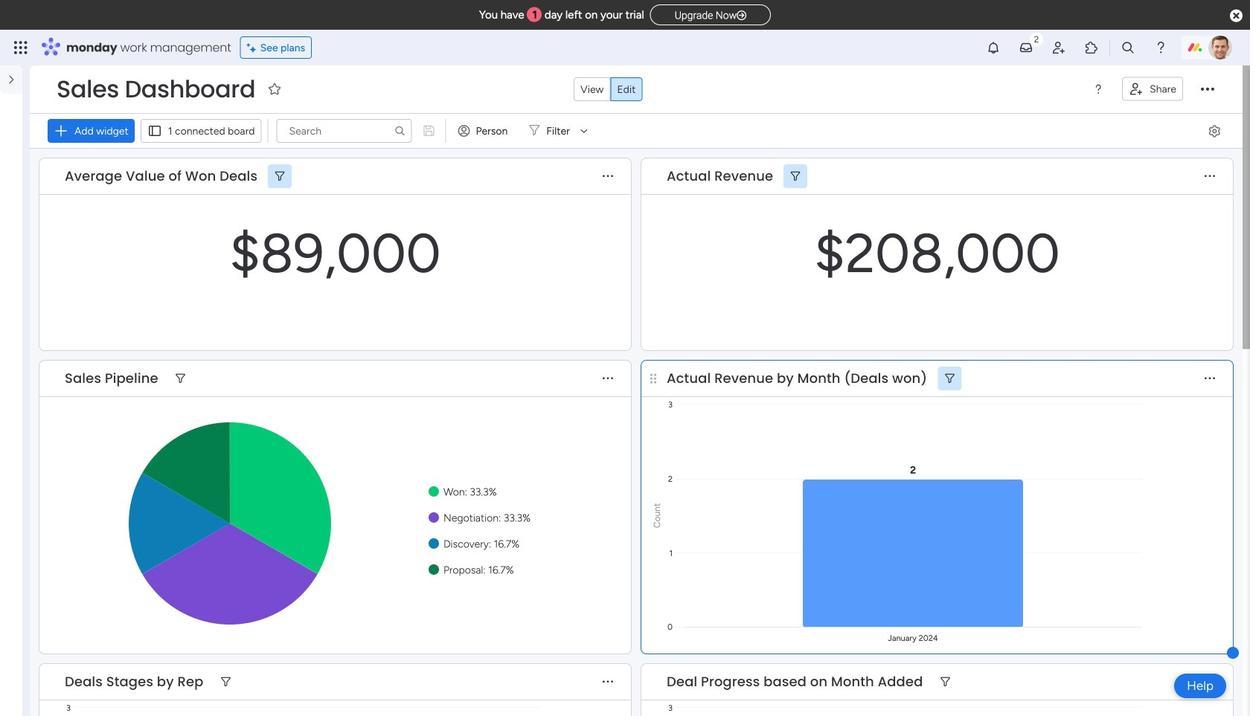 Task type: describe. For each thing, give the bounding box(es) containing it.
help image
[[1153, 40, 1168, 55]]

settings image
[[1207, 123, 1222, 138]]

share image
[[1129, 81, 1144, 96]]

update feed image
[[1019, 40, 1034, 55]]

Filter dashboard by text search field
[[276, 119, 412, 143]]

search everything image
[[1121, 40, 1135, 55]]

dapulse close image
[[1230, 9, 1243, 24]]

dapulse drag handle 3 image
[[650, 373, 656, 384]]

2 image
[[1030, 31, 1043, 47]]

2 more dots image from the left
[[1205, 373, 1215, 384]]

notifications image
[[986, 40, 1001, 55]]

arrow down image
[[575, 122, 593, 140]]

invite members image
[[1051, 40, 1066, 55]]

select product image
[[13, 40, 28, 55]]



Task type: locate. For each thing, give the bounding box(es) containing it.
add to favorites image
[[267, 81, 282, 96]]

monday marketplace image
[[1084, 40, 1099, 55]]

dapulse rightstroke image
[[737, 10, 746, 21]]

more options image
[[1201, 82, 1214, 96]]

None field
[[53, 74, 259, 105], [61, 167, 261, 186], [663, 167, 777, 186], [61, 369, 162, 388], [663, 369, 931, 388], [61, 673, 207, 692], [663, 673, 927, 692], [53, 74, 259, 105], [61, 167, 261, 186], [663, 167, 777, 186], [61, 369, 162, 388], [663, 369, 931, 388], [61, 673, 207, 692], [663, 673, 927, 692]]

None search field
[[276, 119, 412, 143]]

see plans image
[[247, 39, 260, 56]]

terry turtle image
[[1208, 36, 1232, 60]]

menu image
[[1092, 83, 1104, 95]]

more dots image
[[603, 373, 613, 384], [1205, 373, 1215, 384]]

1 more dots image from the left
[[603, 373, 613, 384]]

display modes group
[[574, 77, 642, 101]]

search image
[[394, 125, 406, 137]]

more dots image
[[603, 171, 613, 182], [1205, 171, 1215, 182], [603, 677, 613, 688], [1205, 677, 1215, 688]]

0 horizontal spatial more dots image
[[603, 373, 613, 384]]

1 horizontal spatial more dots image
[[1205, 373, 1215, 384]]

banner
[[30, 65, 1243, 149]]



Task type: vqa. For each thing, say whether or not it's contained in the screenshot.
Field
yes



